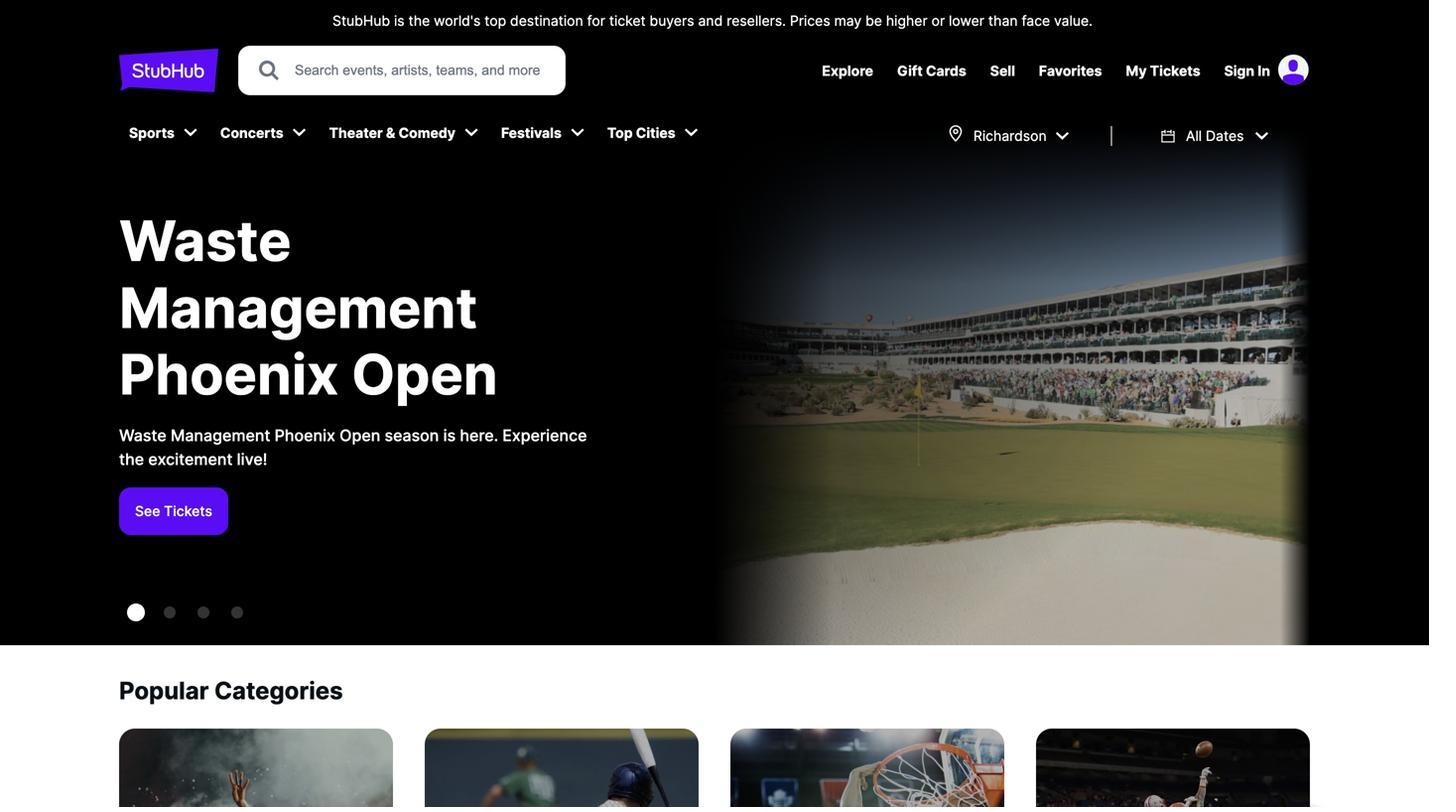 Task type: locate. For each thing, give the bounding box(es) containing it.
open left "season"
[[340, 426, 381, 445]]

0 vertical spatial phoenix
[[119, 341, 339, 408]]

1 waste from the top
[[119, 207, 292, 275]]

tickets
[[1151, 63, 1201, 79], [164, 503, 213, 520]]

tickets inside button
[[164, 503, 213, 520]]

tickets right see
[[164, 503, 213, 520]]

0 vertical spatial waste
[[119, 207, 292, 275]]

0 vertical spatial management
[[119, 274, 478, 342]]

open inside waste management phoenix open season is here. experience the excitement live!
[[340, 426, 381, 445]]

phoenix up see tickets link
[[275, 426, 336, 445]]

phoenix for waste management phoenix open
[[119, 341, 339, 408]]

1 vertical spatial tickets
[[164, 503, 213, 520]]

see tickets button
[[119, 487, 228, 535]]

higher
[[887, 12, 928, 29]]

1 vertical spatial waste
[[119, 426, 167, 445]]

waste inside waste management phoenix open
[[119, 207, 292, 275]]

0 vertical spatial open
[[352, 341, 498, 408]]

0 vertical spatial the
[[409, 12, 430, 29]]

the up see
[[119, 450, 144, 469]]

comedy
[[399, 125, 456, 142]]

the left world's
[[409, 12, 430, 29]]

management inside waste management phoenix open
[[119, 274, 478, 342]]

world's
[[434, 12, 481, 29]]

open up "season"
[[352, 341, 498, 408]]

is inside waste management phoenix open season is here. experience the excitement live!
[[443, 426, 456, 445]]

richardson
[[974, 128, 1047, 144]]

0 vertical spatial tickets
[[1151, 63, 1201, 79]]

excitement
[[148, 450, 233, 469]]

is left here. on the left
[[443, 426, 456, 445]]

categories
[[214, 676, 343, 706]]

theater & comedy link
[[319, 111, 464, 155]]

is
[[394, 12, 405, 29], [443, 426, 456, 445]]

festivals
[[501, 125, 562, 142]]

0 horizontal spatial the
[[119, 450, 144, 469]]

phoenix up live!
[[119, 341, 339, 408]]

top cities link
[[598, 111, 684, 155]]

top cities
[[608, 125, 676, 142]]

sign in link
[[1225, 63, 1271, 79]]

sports link
[[119, 111, 183, 155]]

popular categories
[[119, 676, 343, 706]]

phoenix for waste management phoenix open season is here. experience the excitement live!
[[275, 426, 336, 445]]

management for waste management phoenix open season is here. experience the excitement live!
[[171, 426, 271, 445]]

1 vertical spatial is
[[443, 426, 456, 445]]

gift cards link
[[898, 63, 967, 79]]

see tickets link
[[119, 487, 616, 535]]

1 vertical spatial phoenix
[[275, 426, 336, 445]]

is right stubhub at the top of the page
[[394, 12, 405, 29]]

1 horizontal spatial is
[[443, 426, 456, 445]]

sell link
[[991, 63, 1016, 79]]

open for waste management phoenix open
[[352, 341, 498, 408]]

management inside waste management phoenix open season is here. experience the excitement live!
[[171, 426, 271, 445]]

the
[[409, 12, 430, 29], [119, 450, 144, 469]]

my
[[1127, 63, 1148, 79]]

waste
[[119, 207, 292, 275], [119, 426, 167, 445]]

stubhub image
[[119, 46, 218, 95]]

explore
[[823, 63, 874, 79]]

open inside waste management phoenix open
[[352, 341, 498, 408]]

0 horizontal spatial tickets
[[164, 503, 213, 520]]

value.
[[1055, 12, 1093, 29]]

1 vertical spatial open
[[340, 426, 381, 445]]

Search events, artists, teams, and more field
[[293, 60, 547, 81]]

waste for waste management phoenix open
[[119, 207, 292, 275]]

stubhub is the world's top destination for ticket buyers and resellers. prices may be higher or lower than face value.
[[333, 12, 1093, 29]]

for
[[587, 12, 606, 29]]

sports
[[129, 125, 175, 142]]

management
[[119, 274, 478, 342], [171, 426, 271, 445]]

waste for waste management phoenix open season is here. experience the excitement live!
[[119, 426, 167, 445]]

experience
[[503, 426, 587, 445]]

1 vertical spatial the
[[119, 450, 144, 469]]

0 vertical spatial is
[[394, 12, 405, 29]]

1 - shaq's fun house image
[[164, 607, 176, 619]]

tickets right my
[[1151, 63, 1201, 79]]

waste inside waste management phoenix open season is here. experience the excitement live!
[[119, 426, 167, 445]]

0 horizontal spatial is
[[394, 12, 405, 29]]

dates
[[1207, 128, 1245, 144]]

1 horizontal spatial the
[[409, 12, 430, 29]]

phoenix inside waste management phoenix open
[[119, 341, 339, 408]]

open
[[352, 341, 498, 408], [340, 426, 381, 445]]

sell
[[991, 63, 1016, 79]]

sign
[[1225, 63, 1255, 79]]

concerts
[[220, 125, 284, 142]]

2 - u2 image
[[198, 607, 210, 619]]

destination
[[510, 12, 584, 29]]

2 waste from the top
[[119, 426, 167, 445]]

and
[[699, 12, 723, 29]]

my tickets
[[1127, 63, 1201, 79]]

open for waste management phoenix open season is here. experience the excitement live!
[[340, 426, 381, 445]]

prices
[[790, 12, 831, 29]]

phoenix
[[119, 341, 339, 408], [275, 426, 336, 445]]

ticket
[[610, 12, 646, 29]]

1 horizontal spatial tickets
[[1151, 63, 1201, 79]]

1 vertical spatial management
[[171, 426, 271, 445]]

gift cards
[[898, 63, 967, 79]]

management for waste management phoenix open
[[119, 274, 478, 342]]

be
[[866, 12, 883, 29]]

stubhub
[[333, 12, 390, 29]]

phoenix inside waste management phoenix open season is here. experience the excitement live!
[[275, 426, 336, 445]]



Task type: describe. For each thing, give the bounding box(es) containing it.
tickets for see tickets
[[164, 503, 213, 520]]

theater
[[329, 125, 383, 142]]

festivals link
[[492, 111, 570, 155]]

top
[[608, 125, 633, 142]]

richardson button
[[914, 111, 1104, 161]]

favorites link
[[1040, 63, 1103, 79]]

resellers.
[[727, 12, 787, 29]]

cities
[[636, 125, 676, 142]]

may
[[835, 12, 862, 29]]

cards
[[927, 63, 967, 79]]

see tickets
[[135, 503, 213, 520]]

the inside waste management phoenix open season is here. experience the excitement live!
[[119, 450, 144, 469]]

see
[[135, 503, 160, 520]]

my tickets link
[[1127, 63, 1201, 79]]

lower
[[949, 12, 985, 29]]

tickets for my tickets
[[1151, 63, 1201, 79]]

gift
[[898, 63, 923, 79]]

season
[[385, 426, 439, 445]]

live!
[[237, 450, 268, 469]]

all
[[1187, 128, 1203, 144]]

in
[[1259, 63, 1271, 79]]

all dates
[[1187, 128, 1245, 144]]

top
[[485, 12, 507, 29]]

waste management phoenix open
[[119, 207, 498, 408]]

face
[[1022, 12, 1051, 29]]

&
[[386, 125, 396, 142]]

theater & comedy
[[329, 125, 456, 142]]

waste management phoenix open season is here. experience the excitement live!
[[119, 426, 587, 469]]

or
[[932, 12, 946, 29]]

buyers
[[650, 12, 695, 29]]

sign in
[[1225, 63, 1271, 79]]

0 - waste management phoenix open image
[[127, 604, 145, 622]]

than
[[989, 12, 1018, 29]]

favorites
[[1040, 63, 1103, 79]]

3 - katt williams image
[[231, 607, 243, 619]]

explore link
[[823, 63, 874, 79]]

popular
[[119, 676, 209, 706]]

here.
[[460, 426, 499, 445]]

concerts link
[[210, 111, 292, 155]]



Task type: vqa. For each thing, say whether or not it's contained in the screenshot.
the bottom THE THE
yes



